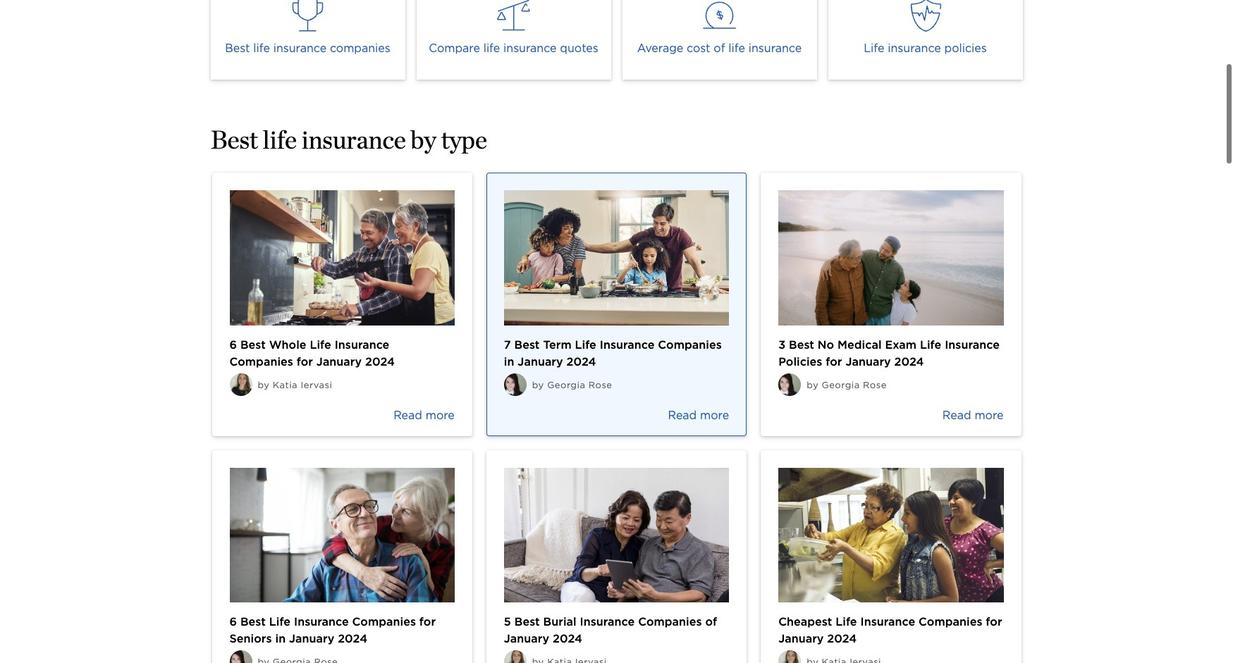 Task type: locate. For each thing, give the bounding box(es) containing it.
january inside 6 best whole life insurance companies for january 2024
[[317, 355, 362, 369]]

january inside 3 best no medical exam life insurance policies for january 2024
[[846, 355, 891, 369]]

best inside 5 best burial insurance companies of january 2024
[[515, 616, 540, 629]]

life inside 3 best no medical exam life insurance policies for january 2024
[[921, 338, 942, 352]]

insurance inside 6 best whole life insurance companies for january 2024
[[335, 338, 390, 352]]

6 for 6 best life insurance companies for seniors in january 2024
[[230, 616, 237, 629]]

2 horizontal spatial katia iervasi's profile picture image
[[779, 651, 801, 664]]

by down policies
[[807, 380, 819, 390]]

for inside 3 best no medical exam life insurance policies for january 2024
[[826, 355, 843, 369]]

georgia rose's profile picture image inside 6 best life insurance companies for seniors in january 2024 link
[[230, 651, 252, 664]]

by georgia rose
[[532, 380, 613, 390], [807, 380, 887, 390]]

life inside "cheapest life insurance companies for january 2024"
[[836, 616, 857, 629]]

2 more from the left
[[700, 409, 729, 422]]

georgia for 2024
[[548, 380, 586, 390]]

1 horizontal spatial georgia
[[822, 380, 860, 390]]

life for compare life insurance quotes
[[484, 42, 500, 55]]

2 horizontal spatial georgia rose's profile picture image
[[779, 374, 801, 396]]

average cost of life insurance
[[638, 42, 802, 55]]

in
[[504, 355, 515, 369], [275, 633, 286, 646]]

0 vertical spatial 6
[[230, 338, 237, 352]]

best inside '6 best life insurance companies for seniors in january 2024'
[[241, 616, 266, 629]]

1 horizontal spatial more
[[700, 409, 729, 422]]

for inside 6 best whole life insurance companies for january 2024
[[297, 355, 313, 369]]

katia iervasi's profile picture image down cheapest
[[779, 651, 801, 664]]

georgia down term
[[548, 380, 586, 390]]

insurance inside "7 best term life insurance companies in january 2024"
[[600, 338, 655, 352]]

by
[[411, 124, 436, 155], [258, 380, 270, 390], [532, 380, 544, 390], [807, 380, 819, 390]]

georgia
[[548, 380, 586, 390], [822, 380, 860, 390]]

january inside 5 best burial insurance companies of january 2024
[[504, 633, 550, 646]]

1 georgia from the left
[[548, 380, 586, 390]]

in down 7 at the bottom left
[[504, 355, 515, 369]]

6 for 6 best whole life insurance companies for january 2024
[[230, 338, 237, 352]]

3 read more from the left
[[943, 409, 1004, 422]]

cheapest
[[779, 616, 833, 629]]

2 horizontal spatial more
[[975, 409, 1004, 422]]

1 vertical spatial in
[[275, 633, 286, 646]]

2 by georgia rose from the left
[[807, 380, 887, 390]]

of
[[714, 42, 726, 55], [706, 616, 717, 629]]

0 horizontal spatial read more
[[394, 409, 455, 422]]

katia iervasi's profile picture image inside cheapest life insurance companies for january 2024 'link'
[[779, 651, 801, 664]]

life inside '6 best life insurance companies for seniors in january 2024'
[[269, 616, 291, 629]]

2 read from the left
[[668, 409, 697, 422]]

0 horizontal spatial georgia
[[548, 380, 586, 390]]

january down cheapest
[[779, 633, 824, 646]]

1 read from the left
[[394, 409, 422, 422]]

burial
[[544, 616, 577, 629]]

life
[[864, 42, 885, 55], [310, 338, 331, 352], [575, 338, 597, 352], [921, 338, 942, 352], [269, 616, 291, 629], [836, 616, 857, 629]]

0 horizontal spatial rose
[[589, 380, 613, 390]]

1 horizontal spatial by georgia rose
[[807, 380, 887, 390]]

0 horizontal spatial in
[[275, 633, 286, 646]]

6 inside 6 best whole life insurance companies for january 2024
[[230, 338, 237, 352]]

2024 inside "7 best term life insurance companies in january 2024"
[[567, 355, 596, 369]]

3
[[779, 338, 786, 352]]

2024
[[365, 355, 395, 369], [567, 355, 596, 369], [895, 355, 924, 369], [338, 633, 368, 646], [553, 633, 583, 646], [828, 633, 857, 646]]

1 read more from the left
[[394, 409, 455, 422]]

companies inside 5 best burial insurance companies of january 2024
[[639, 616, 702, 629]]

january down term
[[518, 355, 563, 369]]

5 best burial insurance companies of january 2024 link
[[487, 450, 747, 664]]

january down 5
[[504, 633, 550, 646]]

read more for 6 best whole life insurance companies for january 2024
[[394, 409, 455, 422]]

0 vertical spatial in
[[504, 355, 515, 369]]

georgia rose's profile picture image down seniors
[[230, 651, 252, 664]]

by left katia
[[258, 380, 270, 390]]

best inside "7 best term life insurance companies in january 2024"
[[515, 338, 540, 352]]

1 horizontal spatial rose
[[863, 380, 887, 390]]

katia iervasi's profile picture image
[[230, 374, 252, 396], [504, 651, 527, 664], [779, 651, 801, 664]]

1 more from the left
[[426, 409, 455, 422]]

by georgia rose for 2024
[[532, 380, 613, 390]]

6 inside '6 best life insurance companies for seniors in january 2024'
[[230, 616, 237, 629]]

average
[[638, 42, 684, 55]]

2 read more from the left
[[668, 409, 729, 422]]

by down term
[[532, 380, 544, 390]]

read more
[[394, 409, 455, 422], [668, 409, 729, 422], [943, 409, 1004, 422]]

companies
[[330, 42, 391, 55]]

2 6 from the top
[[230, 616, 237, 629]]

policies
[[779, 355, 823, 369]]

life
[[253, 42, 270, 55], [484, 42, 500, 55], [729, 42, 746, 55], [263, 124, 297, 155]]

1 horizontal spatial georgia rose's profile picture image
[[504, 374, 527, 396]]

insurance inside best life insurance companies link
[[273, 42, 327, 55]]

rose for 2024
[[589, 380, 613, 390]]

1 6 from the top
[[230, 338, 237, 352]]

insurance inside the 'compare life insurance quotes' link
[[504, 42, 557, 55]]

life insurance policies
[[864, 42, 987, 55]]

2 rose from the left
[[863, 380, 887, 390]]

iervasi
[[301, 380, 332, 390]]

6 best life insurance companies for seniors in january 2024
[[230, 616, 436, 646]]

georgia rose's profile picture image down policies
[[779, 374, 801, 396]]

insurance
[[335, 338, 390, 352], [600, 338, 655, 352], [945, 338, 1000, 352], [294, 616, 349, 629], [580, 616, 635, 629], [861, 616, 916, 629]]

2 horizontal spatial read more
[[943, 409, 1004, 422]]

insurance for best life insurance companies
[[273, 42, 327, 55]]

0 horizontal spatial georgia rose's profile picture image
[[230, 651, 252, 664]]

3 more from the left
[[975, 409, 1004, 422]]

for inside "cheapest life insurance companies for january 2024"
[[986, 616, 1003, 629]]

katia iervasi's profile picture image left katia
[[230, 374, 252, 396]]

more
[[426, 409, 455, 422], [700, 409, 729, 422], [975, 409, 1004, 422]]

katia iervasi's profile picture image inside 5 best burial insurance companies of january 2024 link
[[504, 651, 527, 664]]

policies
[[945, 42, 987, 55]]

0 horizontal spatial read
[[394, 409, 422, 422]]

read
[[394, 409, 422, 422], [668, 409, 697, 422], [943, 409, 972, 422]]

in right seniors
[[275, 633, 286, 646]]

katia iervasi's profile picture image for 6 best whole life insurance companies for january 2024
[[230, 374, 252, 396]]

january
[[317, 355, 362, 369], [518, 355, 563, 369], [846, 355, 891, 369], [289, 633, 335, 646], [504, 633, 550, 646], [779, 633, 824, 646]]

more for 7 best term life insurance companies in january 2024
[[700, 409, 729, 422]]

best inside best life insurance companies link
[[225, 42, 250, 55]]

term
[[543, 338, 572, 352]]

2 georgia from the left
[[822, 380, 860, 390]]

1 vertical spatial of
[[706, 616, 717, 629]]

6
[[230, 338, 237, 352], [230, 616, 237, 629]]

rose
[[589, 380, 613, 390], [863, 380, 887, 390]]

rose down 3 best no medical exam life insurance policies for january 2024
[[863, 380, 887, 390]]

1 horizontal spatial katia iervasi's profile picture image
[[504, 651, 527, 664]]

georgia down 'no'
[[822, 380, 860, 390]]

georgia rose's profile picture image down 7 at the bottom left
[[504, 374, 527, 396]]

average cost of life insurance link
[[623, 0, 817, 80]]

0 horizontal spatial katia iervasi's profile picture image
[[230, 374, 252, 396]]

7
[[504, 338, 511, 352]]

life for best life insurance companies
[[253, 42, 270, 55]]

0 horizontal spatial by georgia rose
[[532, 380, 613, 390]]

by for 7 best term life insurance companies in january 2024
[[532, 380, 544, 390]]

in inside "7 best term life insurance companies in january 2024"
[[504, 355, 515, 369]]

by georgia rose down term
[[532, 380, 613, 390]]

january down medical
[[846, 355, 891, 369]]

for
[[297, 355, 313, 369], [826, 355, 843, 369], [420, 616, 436, 629], [986, 616, 1003, 629]]

6 left whole
[[230, 338, 237, 352]]

best life insurance companies
[[225, 42, 391, 55]]

2024 inside 6 best whole life insurance companies for january 2024
[[365, 355, 395, 369]]

1 horizontal spatial read more
[[668, 409, 729, 422]]

georgia rose's profile picture image
[[504, 374, 527, 396], [779, 374, 801, 396], [230, 651, 252, 664]]

insurance
[[273, 42, 327, 55], [504, 42, 557, 55], [749, 42, 802, 55], [888, 42, 942, 55], [302, 124, 406, 155]]

best for 6 best whole life insurance companies for january 2024
[[241, 338, 266, 352]]

6 best life insurance companies for seniors in january 2024 link
[[212, 450, 472, 664]]

1 rose from the left
[[589, 380, 613, 390]]

5
[[504, 616, 511, 629]]

companies
[[658, 338, 722, 352], [230, 355, 293, 369], [352, 616, 416, 629], [639, 616, 702, 629], [919, 616, 983, 629]]

1 horizontal spatial read
[[668, 409, 697, 422]]

read more for 3 best no medical exam life insurance policies for january 2024
[[943, 409, 1004, 422]]

best
[[225, 42, 250, 55], [211, 124, 258, 155], [241, 338, 266, 352], [515, 338, 540, 352], [789, 338, 815, 352], [241, 616, 266, 629], [515, 616, 540, 629]]

best inside 6 best whole life insurance companies for january 2024
[[241, 338, 266, 352]]

rose down "7 best term life insurance companies in january 2024"
[[589, 380, 613, 390]]

6 up seniors
[[230, 616, 237, 629]]

rose for for
[[863, 380, 887, 390]]

january up iervasi
[[317, 355, 362, 369]]

best inside 3 best no medical exam life insurance policies for january 2024
[[789, 338, 815, 352]]

best for 7 best term life insurance companies in january 2024
[[515, 338, 540, 352]]

best for 6 best life insurance companies for seniors in january 2024
[[241, 616, 266, 629]]

0 horizontal spatial more
[[426, 409, 455, 422]]

january right seniors
[[289, 633, 335, 646]]

1 vertical spatial 6
[[230, 616, 237, 629]]

insurance inside life insurance policies link
[[888, 42, 942, 55]]

2 horizontal spatial read
[[943, 409, 972, 422]]

january inside "cheapest life insurance companies for january 2024"
[[779, 633, 824, 646]]

1 horizontal spatial in
[[504, 355, 515, 369]]

for inside '6 best life insurance companies for seniors in january 2024'
[[420, 616, 436, 629]]

by georgia rose down medical
[[807, 380, 887, 390]]

best for 5 best burial insurance companies of january 2024
[[515, 616, 540, 629]]

1 by georgia rose from the left
[[532, 380, 613, 390]]

of inside 5 best burial insurance companies of january 2024
[[706, 616, 717, 629]]

3 read from the left
[[943, 409, 972, 422]]

katia iervasi's profile picture image down 5
[[504, 651, 527, 664]]



Task type: vqa. For each thing, say whether or not it's contained in the screenshot.
5.0 associated with be
no



Task type: describe. For each thing, give the bounding box(es) containing it.
read for 3 best no medical exam life insurance policies for january 2024
[[943, 409, 972, 422]]

by katia iervasi
[[258, 380, 332, 390]]

2024 inside '6 best life insurance companies for seniors in january 2024'
[[338, 633, 368, 646]]

companies inside 6 best whole life insurance companies for january 2024
[[230, 355, 293, 369]]

insurance for compare life insurance quotes
[[504, 42, 557, 55]]

type
[[441, 124, 487, 155]]

6 best whole life insurance companies for january 2024
[[230, 338, 395, 369]]

life inside "7 best term life insurance companies in january 2024"
[[575, 338, 597, 352]]

5 best burial insurance companies of january 2024
[[504, 616, 717, 646]]

seniors
[[230, 633, 272, 646]]

january inside '6 best life insurance companies for seniors in january 2024'
[[289, 633, 335, 646]]

by georgia rose for for
[[807, 380, 887, 390]]

cheapest life insurance companies for january 2024
[[779, 616, 1003, 646]]

january inside "7 best term life insurance companies in january 2024"
[[518, 355, 563, 369]]

georgia for for
[[822, 380, 860, 390]]

best life insurance companies link
[[211, 0, 405, 80]]

more for 3 best no medical exam life insurance policies for january 2024
[[975, 409, 1004, 422]]

by for 3 best no medical exam life insurance policies for january 2024
[[807, 380, 819, 390]]

7 best term life insurance companies in january 2024
[[504, 338, 722, 369]]

life for best life insurance by type
[[263, 124, 297, 155]]

more for 6 best whole life insurance companies for january 2024
[[426, 409, 455, 422]]

a guide to life insurance for seniors image
[[230, 468, 455, 603]]

life inside 6 best whole life insurance companies for january 2024
[[310, 338, 331, 352]]

insurance for best life insurance by type
[[302, 124, 406, 155]]

insurance inside 5 best burial insurance companies of january 2024
[[580, 616, 635, 629]]

katia iervasi's profile picture image for 5 best burial insurance companies of january 2024
[[504, 651, 527, 664]]

georgia rose's profile picture image for 6 best life insurance companies for seniors in january 2024
[[230, 651, 252, 664]]

gettyimages 1164904645.jpg term life insurance image
[[504, 190, 729, 326]]

read for 7 best term life insurance companies in january 2024
[[668, 409, 697, 422]]

by for 6 best whole life insurance companies for january 2024
[[258, 380, 270, 390]]

read for 6 best whole life insurance companies for january 2024
[[394, 409, 422, 422]]

3 best no medical exam life insurance policies for january 2024
[[779, 338, 1000, 369]]

insurance inside 3 best no medical exam life insurance policies for january 2024
[[945, 338, 1000, 352]]

2024 inside "cheapest life insurance companies for january 2024"
[[828, 633, 857, 646]]

no
[[818, 338, 835, 352]]

insurance inside average cost of life insurance link
[[749, 42, 802, 55]]

cost
[[687, 42, 711, 55]]

quotes
[[560, 42, 599, 55]]

exam
[[886, 338, 917, 352]]

compare life insurance quotes link
[[417, 0, 611, 80]]

insurance inside '6 best life insurance companies for seniors in january 2024'
[[294, 616, 349, 629]]

0 vertical spatial of
[[714, 42, 726, 55]]

katia iervasi's profile picture image for cheapest life insurance companies for january 2024
[[779, 651, 801, 664]]

read more for 7 best term life insurance companies in january 2024
[[668, 409, 729, 422]]

best life insurance by type
[[211, 124, 487, 155]]

georgia rose's profile picture image for 7 best term life insurance companies in january 2024
[[504, 374, 527, 396]]

in inside '6 best life insurance companies for seniors in january 2024'
[[275, 633, 286, 646]]

companies inside "cheapest life insurance companies for january 2024"
[[919, 616, 983, 629]]

katia
[[273, 380, 298, 390]]

compare life insurance quotes
[[429, 42, 599, 55]]

georgia rose's profile picture image for 3 best no medical exam life insurance policies for january 2024
[[779, 374, 801, 396]]

insurance inside "cheapest life insurance companies for january 2024"
[[861, 616, 916, 629]]

companies inside "7 best term life insurance companies in january 2024"
[[658, 338, 722, 352]]

best for 3 best no medical exam life insurance policies for january 2024
[[789, 338, 815, 352]]

companies inside '6 best life insurance companies for seniors in january 2024'
[[352, 616, 416, 629]]

compare
[[429, 42, 480, 55]]

by left "type"
[[411, 124, 436, 155]]

medical
[[838, 338, 882, 352]]

life insurance policies link
[[828, 0, 1023, 80]]

2024 inside 5 best burial insurance companies of january 2024
[[553, 633, 583, 646]]

whole
[[269, 338, 307, 352]]

2024 inside 3 best no medical exam life insurance policies for january 2024
[[895, 355, 924, 369]]

cheapest life insurance companies for january 2024 link
[[761, 450, 1022, 664]]



